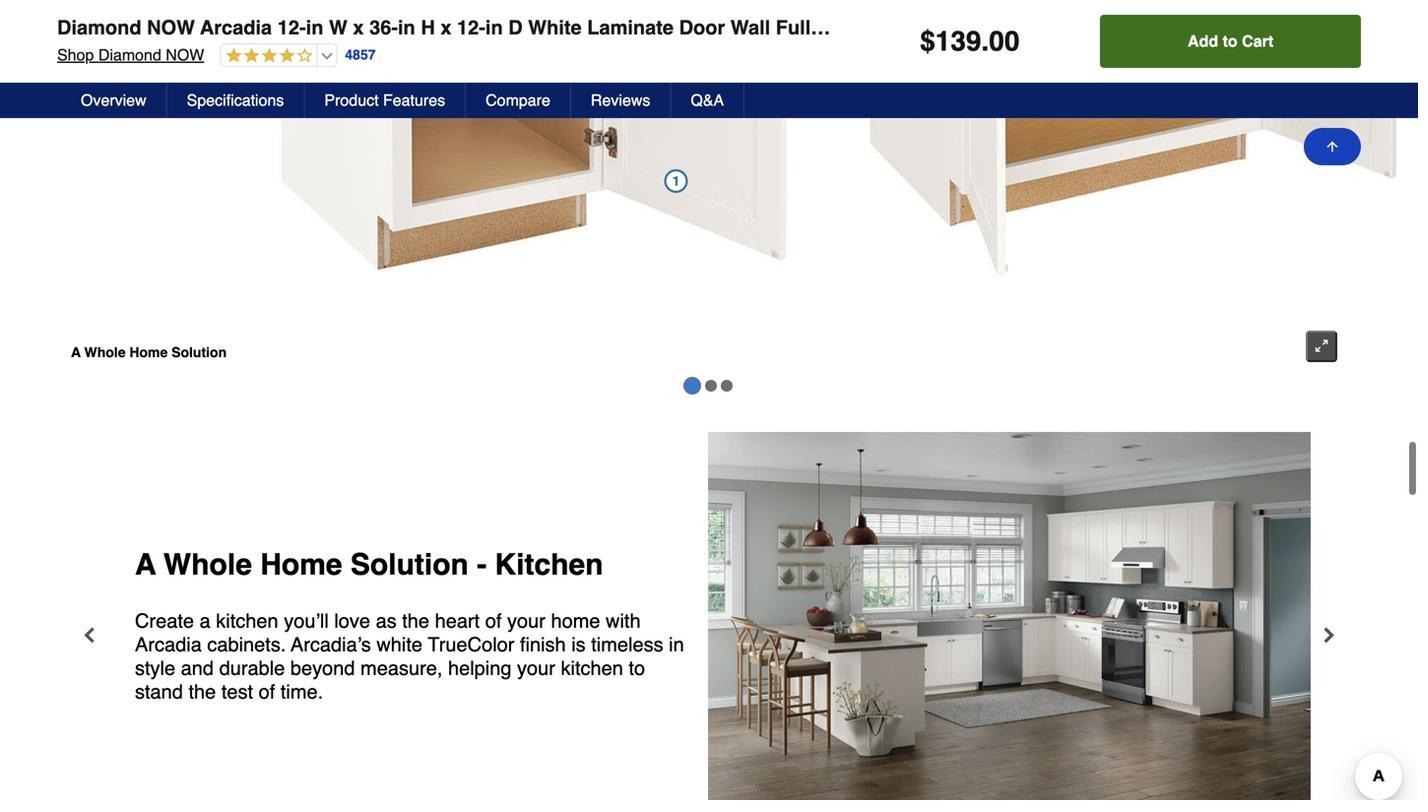 Task type: locate. For each thing, give the bounding box(es) containing it.
add
[[1188, 32, 1219, 50]]

in left w
[[306, 16, 324, 39]]

w
[[329, 16, 348, 39]]

x right w
[[353, 16, 364, 39]]

q&a
[[691, 91, 724, 109]]

1 horizontal spatial x
[[441, 16, 452, 39]]

compare button
[[466, 83, 571, 118]]

diamond up overview on the left top of the page
[[98, 46, 161, 64]]

1 vertical spatial diamond
[[98, 46, 161, 64]]

2 in from the left
[[398, 16, 415, 39]]

1 horizontal spatial 12-
[[457, 16, 486, 39]]

12-
[[278, 16, 306, 39], [457, 16, 486, 39]]

.
[[982, 26, 989, 57]]

laminate
[[587, 16, 674, 39]]

cabinet
[[937, 16, 1010, 39]]

1 in from the left
[[306, 16, 324, 39]]

fully
[[776, 16, 822, 39]]

reviews
[[591, 91, 651, 109]]

now up shop diamond now
[[147, 16, 195, 39]]

now
[[147, 16, 195, 39], [166, 46, 204, 64]]

12- right h
[[457, 16, 486, 39]]

specifications button
[[167, 83, 305, 118]]

whole
[[84, 345, 126, 361]]

in left h
[[398, 16, 415, 39]]

assembled
[[827, 16, 932, 39]]

door left wall
[[679, 16, 725, 39]]

diamond up shop
[[57, 16, 141, 39]]

shop
[[57, 46, 94, 64]]

139
[[936, 26, 982, 57]]

specifications
[[187, 91, 284, 109]]

0 horizontal spatial 12-
[[278, 16, 306, 39]]

in
[[306, 16, 324, 39], [398, 16, 415, 39], [486, 16, 503, 39]]

panel
[[1119, 16, 1172, 39]]

1 horizontal spatial in
[[398, 16, 415, 39]]

overview button
[[61, 83, 167, 118]]

diamond
[[57, 16, 141, 39], [98, 46, 161, 64]]

0 horizontal spatial x
[[353, 16, 364, 39]]

12- up '4 stars' 'image' at the top of page
[[278, 16, 306, 39]]

door right to
[[1248, 16, 1294, 39]]

in left d
[[486, 16, 503, 39]]

wall
[[731, 16, 771, 39]]

(recessed
[[1015, 16, 1114, 39]]

1 horizontal spatial door
[[1248, 16, 1294, 39]]

features
[[383, 91, 445, 109]]

now down arcadia
[[166, 46, 204, 64]]

2 horizontal spatial in
[[486, 16, 503, 39]]

x right h
[[441, 16, 452, 39]]

4 stars image
[[221, 47, 313, 66]]

door
[[679, 16, 725, 39], [1248, 16, 1294, 39]]

0 horizontal spatial in
[[306, 16, 324, 39]]

0 horizontal spatial door
[[679, 16, 725, 39]]

x
[[353, 16, 364, 39], [441, 16, 452, 39]]



Task type: describe. For each thing, give the bounding box(es) containing it.
1 door from the left
[[679, 16, 725, 39]]

a
[[71, 345, 81, 361]]

2 x from the left
[[441, 16, 452, 39]]

compare
[[486, 91, 551, 109]]

36-
[[369, 16, 398, 39]]

00
[[989, 26, 1020, 57]]

arcadia
[[200, 16, 272, 39]]

overview
[[81, 91, 146, 109]]

3 in from the left
[[486, 16, 503, 39]]

1 vertical spatial now
[[166, 46, 204, 64]]

4857
[[345, 47, 376, 63]]

0 vertical spatial now
[[147, 16, 195, 39]]

$
[[920, 26, 936, 57]]

reviews button
[[571, 83, 671, 118]]

cart
[[1242, 32, 1274, 50]]

product
[[324, 91, 379, 109]]

to
[[1223, 32, 1238, 50]]

q&a button
[[671, 83, 745, 118]]

diamond now arcadia 12-in w x 36-in h x 12-in d white laminate door wall fully assembled cabinet (recessed panel shaker door style)
[[57, 16, 1353, 39]]

2 12- from the left
[[457, 16, 486, 39]]

white
[[528, 16, 582, 39]]

d
[[509, 16, 523, 39]]

shaker
[[1177, 16, 1243, 39]]

2 door from the left
[[1248, 16, 1294, 39]]

product features button
[[305, 83, 466, 118]]

add to cart button
[[1101, 15, 1361, 68]]

shop diamond now
[[57, 46, 204, 64]]

solution
[[172, 345, 227, 361]]

arrow up image
[[1325, 139, 1341, 155]]

1 12- from the left
[[278, 16, 306, 39]]

add to cart
[[1188, 32, 1274, 50]]

style)
[[1300, 16, 1353, 39]]

$ 139 . 00
[[920, 26, 1020, 57]]

a whole home solution
[[71, 345, 227, 361]]

h
[[421, 16, 435, 39]]

product features
[[324, 91, 445, 109]]

1 x from the left
[[353, 16, 364, 39]]

0 vertical spatial diamond
[[57, 16, 141, 39]]

home
[[129, 345, 168, 361]]



Task type: vqa. For each thing, say whether or not it's contained in the screenshot.
In to the middle
yes



